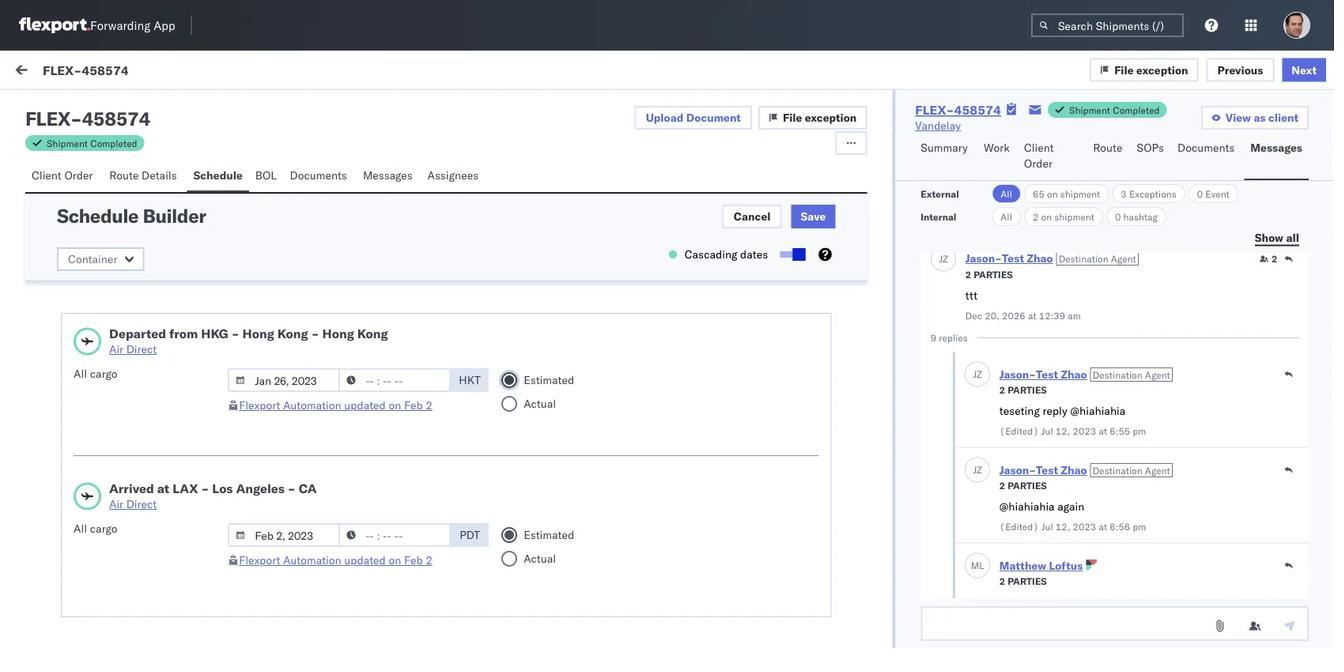 Task type: locate. For each thing, give the bounding box(es) containing it.
jason-test zhao button for @hiahiahia
[[999, 464, 1087, 478]]

messages button right 1:02
[[357, 161, 421, 192]]

1 horizontal spatial completed
[[1113, 104, 1160, 116]]

2023
[[1073, 426, 1096, 438], [1073, 522, 1096, 534]]

2023 left 6:55
[[1073, 426, 1096, 438]]

2 parties button up ttt in the right of the page
[[965, 268, 1013, 282]]

0 vertical spatial test
[[287, 199, 308, 212]]

(edited) inside @hiahiahia again (edited)  jul 12, 2023 at 6:56 pm
[[999, 522, 1039, 534]]

resize handle column header right hashtag
[[1160, 132, 1179, 370]]

actions
[[1187, 137, 1219, 149]]

9 replies
[[931, 333, 968, 345]]

0 horizontal spatial @hiahiahia
[[999, 500, 1055, 514]]

file exception down search shipments (/) text field
[[1115, 63, 1189, 77]]

jason-test zhao destination agent for dec
[[965, 252, 1136, 266]]

2 mmm d, yyyy text field from the top
[[228, 524, 340, 547]]

x for @jie
[[130, 315, 135, 325]]

flexport. image
[[19, 17, 90, 33]]

1 vertical spatial actual
[[524, 552, 556, 566]]

client down "flex"
[[32, 168, 62, 182]]

bol button
[[249, 161, 284, 192]]

flexport automation updated on feb 2 button
[[239, 399, 433, 413], [239, 554, 433, 568]]

air direct link for los
[[109, 497, 317, 513]]

1 actual from the top
[[524, 397, 556, 411]]

test down "matthew"
[[999, 596, 1019, 610]]

1 vertical spatial air direct link
[[109, 497, 317, 513]]

0 horizontal spatial messages
[[363, 168, 413, 182]]

sops
[[1137, 141, 1164, 155]]

client order down "flex"
[[32, 168, 93, 182]]

None checkbox
[[780, 252, 802, 258], [25, 254, 41, 270], [25, 326, 41, 341], [780, 252, 802, 258], [25, 254, 41, 270], [25, 326, 41, 341]]

kong right 7:16
[[357, 326, 388, 342]]

pm inside "teseting reply @hiahiahia (edited)  jul 12, 2023 at 6:55 pm"
[[1133, 426, 1146, 438]]

hong
[[242, 326, 274, 342], [322, 326, 354, 342]]

jason-test zhao button for ttt
[[965, 252, 1053, 266]]

@hiahiahia
[[1070, 404, 1126, 418], [999, 500, 1055, 514]]

m l
[[971, 560, 984, 572]]

file exception up the item/shipment
[[783, 111, 857, 125]]

air
[[109, 343, 124, 356], [109, 498, 124, 511]]

all cargo
[[74, 367, 118, 381], [74, 522, 118, 536]]

458574 up "(3)"
[[82, 62, 129, 78]]

@hiahiahia left again
[[999, 500, 1055, 514]]

jason- down teseting
[[999, 464, 1036, 478]]

hkg
[[201, 326, 228, 342]]

2 hong from the left
[[322, 326, 354, 342]]

zhao for reply
[[1061, 368, 1087, 382]]

1 resize handle column header from the left
[[64, 132, 83, 370]]

2 all cargo from the top
[[74, 522, 118, 536]]

1 vertical spatial work
[[735, 137, 756, 149]]

vandelay
[[915, 119, 961, 133], [942, 184, 988, 198], [942, 255, 988, 269], [942, 326, 988, 340]]

458574
[[82, 62, 129, 78], [954, 102, 1001, 118], [82, 107, 150, 131], [732, 184, 773, 198], [732, 255, 773, 269], [732, 326, 773, 340]]

again
[[1057, 500, 1084, 514]]

arrived
[[109, 481, 154, 497]]

matthew loftus
[[999, 560, 1083, 574]]

@jie xiong
[[123, 341, 179, 355]]

@hiahiahia up 6:55
[[1070, 404, 1126, 418]]

show all button
[[1246, 226, 1309, 250]]

j z for @hiahiahia
[[973, 464, 982, 476]]

pdt for oct 26, 2023, 7:16 pm pdt
[[372, 314, 392, 327]]

zhao up again
[[1061, 464, 1087, 478]]

1 oct from the top
[[250, 171, 269, 185]]

pm
[[1133, 426, 1146, 438], [1133, 522, 1146, 534]]

0 vertical spatial (edited)
[[999, 426, 1039, 438]]

related
[[700, 137, 732, 149]]

oct for oct 27, 2023, 1:02 pm pdt
[[250, 171, 269, 185]]

jie for @jie
[[150, 314, 163, 327]]

2 parties down "matthew"
[[999, 576, 1047, 588]]

0 vertical spatial work
[[45, 61, 86, 83]]

oct left '27,'
[[250, 171, 269, 185]]

jason-test zhao button up reply at the right of the page
[[999, 368, 1087, 382]]

jason- up ttt in the right of the page
[[965, 252, 1002, 266]]

exception right mark
[[1137, 63, 1189, 77]]

1 air from the top
[[109, 343, 124, 356]]

2023, right '27,'
[[291, 171, 322, 185]]

0 vertical spatial jason-test zhao destination agent
[[965, 252, 1136, 266]]

3 exceptions
[[1121, 188, 1177, 200]]

1 vertical spatial jason-test zhao destination agent
[[999, 368, 1170, 382]]

shipment completed
[[1070, 104, 1160, 116], [47, 137, 137, 149]]

file down search shipments (/) text field
[[1115, 63, 1134, 77]]

0 vertical spatial work
[[153, 65, 179, 79]]

12, down again
[[1056, 522, 1070, 534]]

schedule inside button
[[193, 168, 243, 182]]

air down departed
[[109, 343, 124, 356]]

1 x from the top
[[130, 173, 135, 183]]

flexport automation updated on feb 2 for ca
[[239, 554, 433, 568]]

0 vertical spatial feb
[[404, 399, 423, 413]]

vandelay down summary button
[[942, 184, 988, 198]]

2 direct from the top
[[126, 498, 157, 511]]

next button
[[1283, 58, 1327, 82]]

0 horizontal spatial work
[[45, 61, 86, 83]]

reply
[[1043, 404, 1067, 418]]

from
[[169, 326, 198, 342]]

0 horizontal spatial 0
[[1115, 211, 1121, 223]]

2 flexport automation updated on feb 2 from the top
[[239, 554, 433, 568]]

1 horizontal spatial internal
[[921, 211, 957, 223]]

0 vertical spatial route
[[1093, 141, 1123, 155]]

shipment for 65 on shipment
[[1061, 188, 1101, 200]]

0 vertical spatial exception
[[1137, 63, 1189, 77]]

flex- down cascading
[[699, 326, 732, 340]]

2 jie from the top
[[150, 314, 163, 327]]

agent for @hiahiahia
[[1145, 369, 1170, 381]]

x left details on the top of the page
[[130, 173, 135, 183]]

1 vertical spatial jason-
[[999, 368, 1036, 382]]

458574 up cancel
[[732, 184, 773, 198]]

agent for (edited)
[[1145, 465, 1170, 477]]

estimated for departed from hkg - hong kong - hong kong
[[524, 373, 574, 387]]

1 flexport automation updated on feb 2 button from the top
[[239, 399, 433, 413]]

internal down summary button
[[921, 211, 957, 223]]

1 vertical spatial shipment completed
[[47, 137, 137, 149]]

0 vertical spatial documents
[[1178, 141, 1235, 155]]

2 pm from the top
[[1133, 522, 1146, 534]]

-- : -- -- text field for departed from hkg - hong kong - hong kong
[[339, 369, 451, 392]]

updated for ca
[[344, 554, 386, 568]]

updated
[[344, 399, 386, 413], [344, 554, 386, 568]]

0 left event on the right top of the page
[[1197, 188, 1203, 200]]

3 flex- 458574 from the top
[[699, 326, 773, 340]]

j x up departed
[[127, 315, 135, 325]]

mark all external messages as read
[[1092, 64, 1284, 78]]

2 jul from the top
[[1041, 522, 1053, 534]]

0 vertical spatial oct
[[250, 171, 269, 185]]

air inside departed from hkg - hong kong - hong kong air direct
[[109, 343, 124, 356]]

1 estimated from the top
[[524, 373, 574, 387]]

test up again
[[1036, 464, 1058, 478]]

2 estimated from the top
[[524, 528, 574, 542]]

all button for 65
[[992, 184, 1021, 203]]

documents button up "0 event"
[[1172, 134, 1245, 180]]

external right mark
[[1140, 64, 1185, 78]]

2 actual from the top
[[524, 552, 556, 566]]

xiong
[[166, 171, 194, 185], [249, 199, 280, 212], [166, 314, 194, 327], [149, 341, 179, 355]]

schedule button
[[187, 161, 249, 192]]

messages button down client
[[1245, 134, 1309, 180]]

0 horizontal spatial file
[[783, 111, 802, 125]]

j z for teseting
[[973, 369, 982, 380]]

flex - 458574
[[25, 107, 150, 131]]

1 automation from the top
[[283, 399, 342, 413]]

1 jie xiong from the top
[[150, 171, 194, 185]]

20,
[[985, 310, 999, 322]]

2 all button from the top
[[992, 207, 1021, 226]]

None text field
[[921, 607, 1309, 642]]

MMM D, YYYY text field
[[228, 369, 340, 392], [228, 524, 340, 547]]

direct down departed
[[126, 343, 157, 356]]

loftus for @matthew loftus
[[182, 199, 216, 212]]

external
[[1140, 64, 1185, 78], [25, 100, 70, 114], [921, 188, 959, 200]]

messages button
[[1245, 134, 1309, 180], [357, 161, 421, 192]]

jie up @matthew
[[150, 171, 163, 185]]

2 12, from the top
[[1056, 522, 1070, 534]]

@jie left from
[[123, 341, 146, 355]]

completed
[[1113, 104, 1160, 116], [90, 137, 137, 149]]

resize handle column header left the hello
[[64, 132, 83, 370]]

1 all button from the top
[[992, 184, 1021, 203]]

loftus down schedule button
[[182, 199, 216, 212]]

0 vertical spatial jie
[[150, 171, 163, 185]]

app
[[154, 18, 175, 33]]

as inside "button"
[[1254, 111, 1266, 125]]

feb for arrived at lax - los angeles - ca
[[404, 554, 423, 568]]

los
[[212, 481, 233, 497]]

estimated for arrived at lax - los angeles - ca
[[524, 528, 574, 542]]

jul inside @hiahiahia again (edited)  jul 12, 2023 at 6:56 pm
[[1041, 522, 1053, 534]]

test for teseting
[[1036, 368, 1058, 382]]

pm right 6:55
[[1133, 426, 1146, 438]]

file exception
[[1115, 63, 1189, 77], [783, 111, 857, 125]]

1 (edited) from the top
[[999, 426, 1039, 438]]

zhao for dec
[[1027, 252, 1053, 266]]

mmm d, yyyy text field for angeles
[[228, 524, 340, 547]]

pm for 7:16
[[352, 314, 369, 327]]

0 vertical spatial cargo
[[90, 367, 118, 381]]

client order button down "flex"
[[25, 161, 103, 192]]

air inside arrived at lax - los angeles - ca air direct
[[109, 498, 124, 511]]

2 parties for teseting
[[999, 385, 1047, 397]]

@hiahiahia inside "teseting reply @hiahiahia (edited)  jul 12, 2023 at 6:55 pm"
[[1070, 404, 1126, 418]]

work up external (3)
[[45, 61, 86, 83]]

destination up 6:55
[[1093, 369, 1142, 381]]

1 vertical spatial flex- 458574
[[699, 255, 773, 269]]

1 pm from the top
[[1133, 426, 1146, 438]]

0 vertical spatial 12,
[[1056, 426, 1070, 438]]

mmm d, yyyy text field down angeles
[[228, 524, 340, 547]]

my
[[16, 61, 41, 83]]

0 vertical spatial direct
[[126, 343, 157, 356]]

am
[[1068, 310, 1081, 322]]

1 all cargo from the top
[[74, 367, 118, 381]]

1 2023 from the top
[[1073, 426, 1096, 438]]

schedule for schedule builder
[[57, 204, 139, 228]]

actual
[[524, 397, 556, 411], [524, 552, 556, 566]]

0 vertical spatial flexport automation updated on feb 2 button
[[239, 399, 433, 413]]

0 horizontal spatial work
[[153, 65, 179, 79]]

-- : -- -- text field
[[339, 369, 451, 392], [339, 524, 451, 547]]

destination for reply
[[1093, 369, 1142, 381]]

1 direct from the top
[[126, 343, 157, 356]]

1 flexport automation updated on feb 2 from the top
[[239, 399, 433, 413]]

1 updated from the top
[[344, 399, 386, 413]]

vandelay down dec
[[942, 326, 988, 340]]

2 vertical spatial z
[[977, 464, 982, 476]]

0 vertical spatial shipment
[[1061, 188, 1101, 200]]

kong
[[277, 326, 308, 342], [357, 326, 388, 342]]

jul down reply at the right of the page
[[1041, 426, 1053, 438]]

3 x from the top
[[130, 315, 135, 325]]

jie up the @jie xiong
[[150, 314, 163, 327]]

1 vertical spatial loftus
[[1049, 560, 1083, 574]]

flexport automation updated on feb 2
[[239, 399, 433, 413], [239, 554, 433, 568]]

air direct link for hong
[[109, 342, 388, 358]]

2 automation from the top
[[283, 554, 342, 568]]

external (3) button
[[19, 93, 100, 124]]

messages down client
[[1251, 141, 1303, 155]]

jason-test zhao destination agent down 2 on shipment at the right top
[[965, 252, 1136, 266]]

jul inside "teseting reply @hiahiahia (edited)  jul 12, 2023 at 6:55 pm"
[[1041, 426, 1053, 438]]

all cargo for arrived
[[74, 522, 118, 536]]

2 parties button up teseting
[[999, 383, 1047, 397]]

2 2023 from the top
[[1073, 522, 1096, 534]]

1 feb from the top
[[404, 399, 423, 413]]

client
[[943, 137, 969, 149], [1024, 141, 1054, 155], [32, 168, 62, 182]]

1 vertical spatial j x
[[127, 244, 135, 254]]

2 parties button for @hiahiahia
[[999, 479, 1047, 493]]

1 vertical spatial all button
[[992, 207, 1021, 226]]

2 flexport automation updated on feb 2 button from the top
[[239, 554, 433, 568]]

document
[[686, 111, 741, 125]]

1 horizontal spatial external
[[921, 188, 959, 200]]

3 resize handle column header from the left
[[916, 132, 935, 370]]

zhao
[[1027, 252, 1053, 266], [1061, 368, 1087, 382], [1061, 464, 1087, 478]]

0 horizontal spatial internal
[[106, 100, 145, 114]]

0 vertical spatial j z
[[939, 253, 948, 265]]

1 vertical spatial test
[[999, 596, 1019, 610]]

1 vertical spatial automation
[[283, 554, 342, 568]]

1 vertical spatial messages
[[1251, 141, 1303, 155]]

shipment down "flex"
[[47, 137, 88, 149]]

1 vertical spatial jie
[[150, 314, 163, 327]]

x up the hello
[[130, 244, 135, 254]]

0 horizontal spatial route
[[109, 168, 139, 182]]

0 horizontal spatial exception
[[805, 111, 857, 125]]

2 oct from the top
[[250, 314, 269, 327]]

test down '27,'
[[287, 199, 308, 212]]

flexport automation updated on feb 2 button for ca
[[239, 554, 433, 568]]

0 vertical spatial all button
[[992, 184, 1021, 203]]

actual for departed from hkg - hong kong - hong kong
[[524, 397, 556, 411]]

2 parties button
[[965, 268, 1013, 282], [999, 383, 1047, 397], [999, 479, 1047, 493], [999, 575, 1047, 589]]

1 vertical spatial z
[[977, 369, 982, 380]]

2 inside button
[[1272, 254, 1278, 265]]

1 air direct link from the top
[[109, 342, 388, 358]]

next
[[1292, 63, 1317, 77]]

messages right 1:02
[[363, 168, 413, 182]]

order up 65
[[1024, 157, 1053, 170]]

automation for ca
[[283, 554, 342, 568]]

2 2023, from the top
[[291, 314, 322, 327]]

angeles
[[236, 481, 285, 497]]

1 vertical spatial exception
[[805, 111, 857, 125]]

pdt
[[372, 171, 392, 185], [372, 314, 392, 327], [460, 528, 480, 542]]

0 vertical spatial internal
[[106, 100, 145, 114]]

jason- for @hiahiahia
[[999, 464, 1036, 478]]

2 air from the top
[[109, 498, 124, 511]]

at left 6:56
[[1099, 522, 1107, 534]]

0 vertical spatial z
[[943, 253, 948, 265]]

messages up view
[[1188, 64, 1240, 78]]

0 vertical spatial agent
[[1111, 253, 1136, 265]]

0 vertical spatial 0
[[1197, 188, 1203, 200]]

1 vertical spatial -- : -- -- text field
[[339, 524, 451, 547]]

0 vertical spatial @hiahiahia
[[1070, 404, 1126, 418]]

summary button
[[915, 134, 978, 180]]

1 -- : -- -- text field from the top
[[339, 369, 451, 392]]

1 vertical spatial mmm d, yyyy text field
[[228, 524, 340, 547]]

0 horizontal spatial messages button
[[357, 161, 421, 192]]

shipment for 2 on shipment
[[1055, 211, 1095, 223]]

2023,
[[291, 171, 322, 185], [291, 314, 322, 327]]

2 horizontal spatial messages
[[1251, 141, 1303, 155]]

estimated
[[524, 373, 574, 387], [524, 528, 574, 542]]

1 vertical spatial jul
[[1041, 522, 1053, 534]]

jason-test zhao button up again
[[999, 464, 1087, 478]]

0 left hashtag
[[1115, 211, 1121, 223]]

route left sops
[[1093, 141, 1123, 155]]

2023, for 7:16
[[291, 314, 322, 327]]

1 pm from the top
[[352, 171, 369, 185]]

2 kong from the left
[[357, 326, 388, 342]]

documents
[[1178, 141, 1235, 155], [290, 168, 347, 182]]

1 vertical spatial route
[[109, 168, 139, 182]]

1 2023, from the top
[[291, 171, 322, 185]]

2
[[1033, 211, 1039, 223], [1272, 254, 1278, 265], [965, 269, 971, 281], [999, 385, 1005, 397], [426, 399, 433, 413], [999, 481, 1005, 492], [426, 554, 433, 568], [999, 576, 1005, 588]]

client order button
[[1018, 134, 1087, 180], [25, 161, 103, 192]]

actual for arrived at lax - los angeles - ca
[[524, 552, 556, 566]]

1 vertical spatial oct
[[250, 314, 269, 327]]

all cargo down arrived at the bottom left of page
[[74, 522, 118, 536]]

documents right '27,'
[[290, 168, 347, 182]]

shipment down 65 on shipment
[[1055, 211, 1095, 223]]

2 parties up teseting
[[999, 385, 1047, 397]]

parties for ttt
[[974, 269, 1013, 281]]

2026
[[1002, 310, 1025, 322]]

1 vertical spatial documents
[[290, 168, 347, 182]]

all button left 2 on shipment at the right top
[[992, 207, 1021, 226]]

3 j x from the top
[[127, 315, 135, 325]]

flexport down departed from hkg - hong kong - hong kong air direct
[[239, 399, 280, 413]]

cascading
[[685, 248, 738, 261]]

jul up matthew loftus
[[1041, 522, 1053, 534]]

upload
[[646, 111, 684, 125]]

shipment completed down mark
[[1070, 104, 1160, 116]]

j x up the hello
[[127, 244, 135, 254]]

loftus
[[182, 199, 216, 212], [1049, 560, 1083, 574]]

1 horizontal spatial work
[[984, 141, 1010, 155]]

2 parties up ttt in the right of the page
[[965, 269, 1013, 281]]

kong left 7:16
[[277, 326, 308, 342]]

2 (edited) from the top
[[999, 522, 1039, 534]]

1 vertical spatial internal
[[921, 211, 957, 223]]

0 vertical spatial jie xiong
[[150, 171, 194, 185]]

0 horizontal spatial external
[[25, 100, 70, 114]]

0 for 0 hashtag
[[1115, 211, 1121, 223]]

1 vertical spatial cargo
[[90, 522, 118, 536]]

loftus for matthew loftus
[[1049, 560, 1083, 574]]

1 j x from the top
[[127, 173, 135, 183]]

work button
[[978, 134, 1018, 180]]

1 vertical spatial flexport automation updated on feb 2
[[239, 554, 433, 568]]

oct left 26,
[[250, 314, 269, 327]]

1 mmm d, yyyy text field from the top
[[228, 369, 340, 392]]

internal inside button
[[106, 100, 145, 114]]

cancel button
[[723, 205, 782, 229]]

ca
[[299, 481, 317, 497]]

documents button
[[1172, 134, 1245, 180], [284, 161, 357, 192]]

458574 down 'cancel' button
[[732, 255, 773, 269]]

2 jie xiong from the top
[[150, 314, 194, 327]]

2 air direct link from the top
[[109, 497, 317, 513]]

order down flex - 458574
[[64, 168, 93, 182]]

2 -- : -- -- text field from the top
[[339, 524, 451, 547]]

0 vertical spatial destination
[[1059, 253, 1108, 265]]

flex- left dates
[[699, 255, 732, 269]]

x for @matthew
[[130, 173, 135, 183]]

1 horizontal spatial @hiahiahia
[[1070, 404, 1126, 418]]

458574 down dates
[[732, 326, 773, 340]]

related work item/shipment
[[700, 137, 823, 149]]

cargo for arrived
[[90, 522, 118, 536]]

cargo down departed
[[90, 367, 118, 381]]

client order up 65
[[1024, 141, 1054, 170]]

2 vertical spatial agent
[[1145, 465, 1170, 477]]

j z
[[939, 253, 948, 265], [973, 369, 982, 380], [973, 464, 982, 476]]

2 feb from the top
[[404, 554, 423, 568]]

1 vertical spatial 2023,
[[291, 314, 322, 327]]

1 vertical spatial zhao
[[1061, 368, 1087, 382]]

jason-test zhao button up ttt dec 20, 2026 at 12:39 am
[[965, 252, 1053, 266]]

departed
[[109, 326, 166, 342]]

hashtag
[[1124, 211, 1158, 223]]

1 cargo from the top
[[90, 367, 118, 381]]

work right summary button
[[984, 141, 1010, 155]]

2 resize handle column header from the left
[[673, 132, 692, 370]]

1 horizontal spatial file
[[1115, 63, 1134, 77]]

x up departed
[[130, 315, 135, 325]]

2 cargo from the top
[[90, 522, 118, 536]]

completed up sops
[[1113, 104, 1160, 116]]

at left lax
[[157, 481, 169, 497]]

0 vertical spatial jason-
[[965, 252, 1002, 266]]

1 horizontal spatial shipment completed
[[1070, 104, 1160, 116]]

2 pm from the top
[[352, 314, 369, 327]]

5 resize handle column header from the left
[[1306, 132, 1325, 370]]

external inside button
[[25, 100, 70, 114]]

internal for internal (0)
[[106, 100, 145, 114]]

1 jul from the top
[[1041, 426, 1053, 438]]

1 vertical spatial estimated
[[524, 528, 574, 542]]

0 vertical spatial 2023,
[[291, 171, 322, 185]]

None checkbox
[[25, 135, 41, 151], [25, 183, 41, 199], [25, 135, 41, 151], [25, 183, 41, 199]]

external down summary button
[[921, 188, 959, 200]]

agent
[[1111, 253, 1136, 265], [1145, 369, 1170, 381], [1145, 465, 1170, 477]]

route for route details
[[109, 168, 139, 182]]

x
[[130, 173, 135, 183], [130, 244, 135, 254], [130, 315, 135, 325]]

1 horizontal spatial schedule
[[193, 168, 243, 182]]

@jie down schedule button
[[223, 199, 246, 212]]

1 vertical spatial external
[[25, 100, 70, 114]]

4 resize handle column header from the left
[[1160, 132, 1179, 370]]

jie xiong up @matthew loftus at the top left of page
[[150, 171, 194, 185]]

1 horizontal spatial hong
[[322, 326, 354, 342]]

(edited) up "matthew"
[[999, 522, 1039, 534]]

1 vertical spatial agent
[[1145, 369, 1170, 381]]

work right import
[[153, 65, 179, 79]]

previous
[[1218, 63, 1264, 77]]

flex- 458574
[[699, 184, 773, 198], [699, 255, 773, 269], [699, 326, 773, 340]]

documents button right bol
[[284, 161, 357, 192]]

0 vertical spatial j x
[[127, 173, 135, 183]]

schedule left bol
[[193, 168, 243, 182]]

loftus right "matthew"
[[1049, 560, 1083, 574]]

@jie for @jie xiong test
[[223, 199, 246, 212]]

0 horizontal spatial shipment completed
[[47, 137, 137, 149]]

1 horizontal spatial 0
[[1197, 188, 1203, 200]]

matthew loftus button
[[999, 560, 1083, 574]]

client right work button
[[1024, 141, 1054, 155]]

2 horizontal spatial external
[[1140, 64, 1185, 78]]

2 parties button for teseting
[[999, 383, 1047, 397]]

1 vertical spatial flexport automation updated on feb 2 button
[[239, 554, 433, 568]]

j
[[127, 173, 130, 183], [127, 244, 130, 254], [939, 253, 943, 265], [127, 315, 130, 325], [973, 369, 977, 380], [973, 464, 977, 476]]

direct inside arrived at lax - los angeles - ca air direct
[[126, 498, 157, 511]]

parties for @hiahiahia
[[1008, 481, 1047, 492]]

shipment
[[1070, 104, 1111, 116], [47, 137, 88, 149]]

1 jie from the top
[[150, 171, 163, 185]]

vandelay up summary
[[915, 119, 961, 133]]

1 12, from the top
[[1056, 426, 1070, 438]]

parties up @hiahiahia again (edited)  jul 12, 2023 at 6:56 pm
[[1008, 481, 1047, 492]]

1 flex- 458574 from the top
[[699, 184, 773, 198]]

import work
[[117, 65, 179, 79]]

work for related
[[735, 137, 756, 149]]

2 updated from the top
[[344, 554, 386, 568]]

1 horizontal spatial messages
[[1188, 64, 1240, 78]]

0 vertical spatial pm
[[1133, 426, 1146, 438]]

z
[[943, 253, 948, 265], [977, 369, 982, 380], [977, 464, 982, 476]]

-- : -- -- text field for arrived at lax - los angeles - ca
[[339, 524, 451, 547]]

mmm d, yyyy text field for kong
[[228, 369, 340, 392]]

resize handle column header
[[64, 132, 83, 370], [673, 132, 692, 370], [916, 132, 935, 370], [1160, 132, 1179, 370], [1306, 132, 1325, 370]]

destination down 6:55
[[1093, 465, 1142, 477]]

0 horizontal spatial @jie
[[123, 341, 146, 355]]



Task type: describe. For each thing, give the bounding box(es) containing it.
flexport down angeles
[[239, 554, 280, 568]]

at inside "teseting reply @hiahiahia (edited)  jul 12, 2023 at 6:55 pm"
[[1099, 426, 1107, 438]]

2 parties for @hiahiahia
[[999, 481, 1047, 492]]

parties down "matthew"
[[1008, 576, 1047, 588]]

z for ttt
[[943, 253, 948, 265]]

external (3)
[[25, 100, 93, 114]]

ttt dec 20, 2026 at 12:39 am
[[965, 289, 1081, 322]]

(0)
[[148, 100, 168, 114]]

1 horizontal spatial messages button
[[1245, 134, 1309, 180]]

flex- up summary
[[915, 102, 954, 118]]

2 button
[[1259, 253, 1278, 266]]

flexport automation updated on feb 2 for hong
[[239, 399, 433, 413]]

forwarding app
[[90, 18, 175, 33]]

1 horizontal spatial client order
[[1024, 141, 1054, 170]]

65 on shipment
[[1033, 188, 1101, 200]]

jason-test zhao button for teseting
[[999, 368, 1087, 382]]

feb for departed from hkg - hong kong - hong kong
[[404, 399, 423, 413]]

cascading dates
[[685, 248, 768, 261]]

client
[[1269, 111, 1299, 125]]

z for teseting
[[977, 369, 982, 380]]

oct for oct 26, 2023, 7:16 pm pdt
[[250, 314, 269, 327]]

1 horizontal spatial file exception
[[1115, 63, 1189, 77]]

flex- right my
[[43, 62, 82, 78]]

0 vertical spatial completed
[[1113, 104, 1160, 116]]

test for @hiahiahia
[[1036, 464, 1058, 478]]

2 x from the top
[[130, 244, 135, 254]]

upload document button
[[635, 106, 752, 130]]

sops button
[[1131, 134, 1172, 180]]

internal (0)
[[106, 100, 168, 114]]

documents for documents button to the left
[[290, 168, 347, 182]]

2023, for 1:02
[[291, 171, 322, 185]]

0 vertical spatial shipment completed
[[1070, 104, 1160, 116]]

flexport right from
[[203, 315, 239, 327]]

0 vertical spatial messages
[[1188, 64, 1240, 78]]

external for external
[[921, 188, 959, 200]]

2 parties for ttt
[[965, 269, 1013, 281]]

j x for @jie xiong
[[127, 315, 135, 325]]

2 j x from the top
[[127, 244, 135, 254]]

item/shipment
[[758, 137, 823, 149]]

bol
[[255, 168, 277, 182]]

pm for 1:02
[[352, 171, 369, 185]]

cancel
[[734, 210, 771, 223]]

9
[[931, 333, 936, 345]]

1 horizontal spatial client order button
[[1018, 134, 1087, 180]]

flex- up 'cancel' button
[[699, 184, 732, 198]]

departed from hkg - hong kong - hong kong air direct
[[109, 326, 388, 356]]

zhao for again
[[1061, 464, 1087, 478]]

destination for dec
[[1059, 253, 1108, 265]]

at inside arrived at lax - los angeles - ca air direct
[[157, 481, 169, 497]]

dates
[[741, 248, 768, 261]]

0 horizontal spatial file exception
[[783, 111, 857, 125]]

2023 inside "teseting reply @hiahiahia (edited)  jul 12, 2023 at 6:55 pm"
[[1073, 426, 1096, 438]]

pdt for oct 27, 2023, 1:02 pm pdt
[[372, 171, 392, 185]]

12, inside @hiahiahia again (edited)  jul 12, 2023 at 6:56 pm
[[1056, 522, 1070, 534]]

resize handle column header for actions
[[1306, 132, 1325, 370]]

1 horizontal spatial client
[[943, 137, 969, 149]]

previous button
[[1207, 58, 1275, 82]]

all button for 2
[[992, 207, 1021, 226]]

2 vertical spatial pdt
[[460, 528, 480, 542]]

1 horizontal spatial documents button
[[1172, 134, 1245, 180]]

assignees
[[428, 168, 479, 182]]

parties for teseting
[[1008, 385, 1047, 397]]

2 on shipment
[[1033, 211, 1095, 223]]

1:02
[[325, 171, 349, 185]]

documents for documents button to the right
[[1178, 141, 1235, 155]]

destination for again
[[1093, 465, 1142, 477]]

2023 inside @hiahiahia again (edited)  jul 12, 2023 at 6:56 pm
[[1073, 522, 1096, 534]]

details
[[142, 168, 177, 182]]

0 horizontal spatial test
[[287, 199, 308, 212]]

builder
[[143, 204, 206, 228]]

1 horizontal spatial order
[[1024, 157, 1053, 170]]

jie xiong for xiong
[[150, 314, 194, 327]]

1 hong from the left
[[242, 326, 274, 342]]

direct inside departed from hkg - hong kong - hong kong air direct
[[126, 343, 157, 356]]

show
[[1255, 231, 1284, 244]]

resize handle column header for related work item/shipment
[[916, 132, 935, 370]]

flex-458574 link
[[915, 102, 1001, 118]]

0 horizontal spatial client order button
[[25, 161, 103, 192]]

j x for @matthew loftus
[[127, 173, 135, 183]]

all
[[1287, 231, 1300, 244]]

26,
[[271, 314, 289, 327]]

jason- for ttt
[[965, 252, 1002, 266]]

0 for 0 event
[[1197, 188, 1203, 200]]

resize handle column header for message
[[673, 132, 692, 370]]

0 hashtag
[[1115, 211, 1158, 223]]

schedule for schedule
[[193, 168, 243, 182]]

1 kong from the left
[[277, 326, 308, 342]]

external for external (3)
[[25, 100, 70, 114]]

458574 up summary
[[954, 102, 1001, 118]]

forwarding app link
[[19, 17, 175, 33]]

matthew
[[999, 560, 1046, 574]]

2 flex- 458574 from the top
[[699, 255, 773, 269]]

(edited) inside "teseting reply @hiahiahia (edited)  jul 12, 2023 at 6:55 pm"
[[999, 426, 1039, 438]]

container button
[[57, 248, 144, 271]]

lax
[[173, 481, 198, 497]]

automation for hong
[[283, 399, 342, 413]]

@jie for @jie xiong
[[123, 341, 146, 355]]

0 horizontal spatial client
[[32, 168, 62, 182]]

(3)
[[73, 100, 93, 114]]

forwarding
[[90, 18, 151, 33]]

at inside @hiahiahia again (edited)  jul 12, 2023 at 6:56 pm
[[1099, 522, 1107, 534]]

assignees button
[[421, 161, 488, 192]]

@matthew loftus
[[123, 199, 216, 212]]

458574 up message
[[82, 107, 150, 131]]

hello
[[121, 270, 147, 284]]

6:56
[[1110, 522, 1130, 534]]

save
[[801, 210, 826, 223]]

1 vertical spatial file
[[783, 111, 802, 125]]

save button
[[791, 205, 836, 229]]

container
[[68, 252, 117, 266]]

0 event
[[1197, 188, 1230, 200]]

0 vertical spatial as
[[1242, 64, 1254, 78]]

internal for internal
[[921, 211, 957, 223]]

all cargo for departed
[[74, 367, 118, 381]]

@jie xiong test
[[223, 199, 308, 212]]

cargo for departed
[[90, 367, 118, 381]]

vandelay up ttt in the right of the page
[[942, 255, 988, 269]]

work for my
[[45, 61, 86, 83]]

show all
[[1255, 231, 1300, 244]]

work inside import work 'button'
[[153, 65, 179, 79]]

l
[[979, 560, 984, 572]]

3
[[1121, 188, 1127, 200]]

2 parties button for ttt
[[965, 268, 1013, 282]]

agent for 20,
[[1111, 253, 1136, 265]]

0 horizontal spatial order
[[64, 168, 93, 182]]

route for route
[[1093, 141, 1123, 155]]

resize handle column header for client
[[1160, 132, 1179, 370]]

m
[[971, 560, 979, 572]]

hkt
[[459, 373, 481, 387]]

pm inside @hiahiahia again (edited)  jul 12, 2023 at 6:56 pm
[[1133, 522, 1146, 534]]

1 horizontal spatial shipment
[[1070, 104, 1111, 116]]

j z for ttt
[[939, 253, 948, 265]]

mark
[[1092, 64, 1120, 78]]

2 parties button down "matthew"
[[999, 575, 1047, 589]]

0 vertical spatial file
[[1115, 63, 1134, 77]]

route button
[[1087, 134, 1131, 180]]

message
[[122, 137, 160, 149]]

65
[[1033, 188, 1045, 200]]

jason- for teseting
[[999, 368, 1036, 382]]

27,
[[271, 171, 289, 185]]

oct 26, 2023, 7:16 pm pdt
[[250, 314, 392, 327]]

jason-test zhao destination agent for reply
[[999, 368, 1170, 382]]

1 horizontal spatial flex-458574
[[915, 102, 1001, 118]]

flex- 458574 for oct 26, 2023, 7:16 pm pdt
[[699, 326, 773, 340]]

0 horizontal spatial documents button
[[284, 161, 357, 192]]

teseting
[[999, 404, 1040, 418]]

12, inside "teseting reply @hiahiahia (edited)  jul 12, 2023 at 6:55 pm"
[[1056, 426, 1070, 438]]

0 horizontal spatial completed
[[90, 137, 137, 149]]

my work
[[16, 61, 86, 83]]

teseting reply @hiahiahia (edited)  jul 12, 2023 at 6:55 pm
[[999, 404, 1146, 438]]

jie for @matthew
[[150, 171, 163, 185]]

6:55
[[1110, 426, 1130, 438]]

route details
[[109, 168, 177, 182]]

updated for hong
[[344, 399, 386, 413]]

test for ttt
[[1002, 252, 1024, 266]]

flexport left bol
[[203, 172, 239, 184]]

flexport automation updated on feb 2 button for hong
[[239, 399, 433, 413]]

view
[[1226, 111, 1251, 125]]

work inside work button
[[984, 141, 1010, 155]]

12:39
[[1039, 310, 1065, 322]]

vandelay link
[[915, 118, 961, 134]]

upload document
[[646, 111, 741, 125]]

@hiahiahia inside @hiahiahia again (edited)  jul 12, 2023 at 6:56 pm
[[999, 500, 1055, 514]]

flex- 458574 for oct 27, 2023, 1:02 pm pdt
[[699, 184, 773, 198]]

view as client
[[1226, 111, 1299, 125]]

arrived at lax - los angeles - ca air direct
[[109, 481, 317, 511]]

event
[[1206, 188, 1230, 200]]

jie xiong for loftus
[[150, 171, 194, 185]]

internal (0) button
[[100, 93, 177, 124]]

Search Shipments (/) text field
[[1032, 13, 1184, 37]]

schedule builder
[[57, 204, 206, 228]]

z for @hiahiahia
[[977, 464, 982, 476]]

ttt
[[965, 289, 977, 303]]

0 horizontal spatial client order
[[32, 168, 93, 182]]

0 horizontal spatial flex-458574
[[43, 62, 129, 78]]

2 horizontal spatial client
[[1024, 141, 1054, 155]]

jason-test zhao destination agent for again
[[999, 464, 1170, 478]]

at inside ttt dec 20, 2026 at 12:39 am
[[1028, 310, 1036, 322]]

oct 27, 2023, 1:02 pm pdt
[[250, 171, 392, 185]]

1 vertical spatial shipment
[[47, 137, 88, 149]]



Task type: vqa. For each thing, say whether or not it's contained in the screenshot.
first Ocean FCL from the top of the page
no



